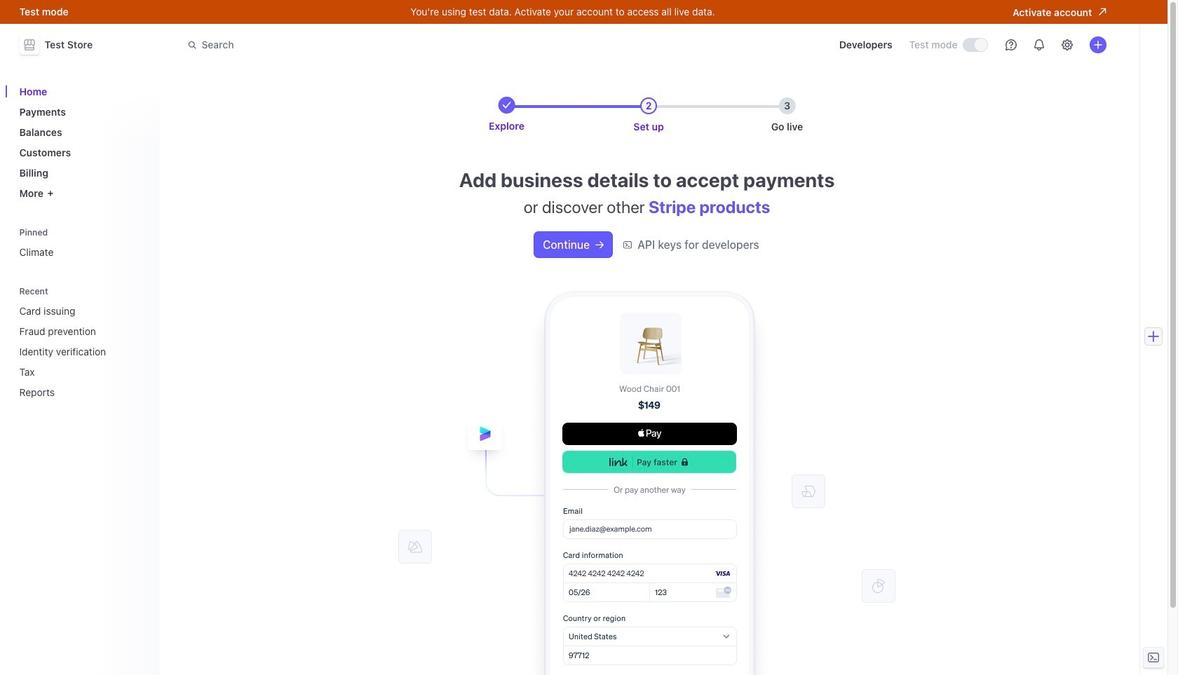 Task type: describe. For each thing, give the bounding box(es) containing it.
Search text field
[[179, 32, 575, 58]]

pinned element
[[14, 223, 151, 264]]

help image
[[1005, 39, 1017, 50]]

svg image
[[596, 241, 604, 249]]

edit pins image
[[137, 228, 146, 237]]

settings image
[[1061, 39, 1073, 50]]

2 recent element from the top
[[14, 299, 151, 404]]



Task type: locate. For each thing, give the bounding box(es) containing it.
1 recent element from the top
[[14, 282, 151, 404]]

core navigation links element
[[14, 80, 151, 205]]

recent element
[[14, 282, 151, 404], [14, 299, 151, 404]]

notifications image
[[1033, 39, 1045, 50]]

clear history image
[[137, 287, 146, 296]]

None search field
[[179, 32, 575, 58]]

Test mode checkbox
[[963, 39, 987, 51]]



Task type: vqa. For each thing, say whether or not it's contained in the screenshot.
Optional on the bottom left of page
no



